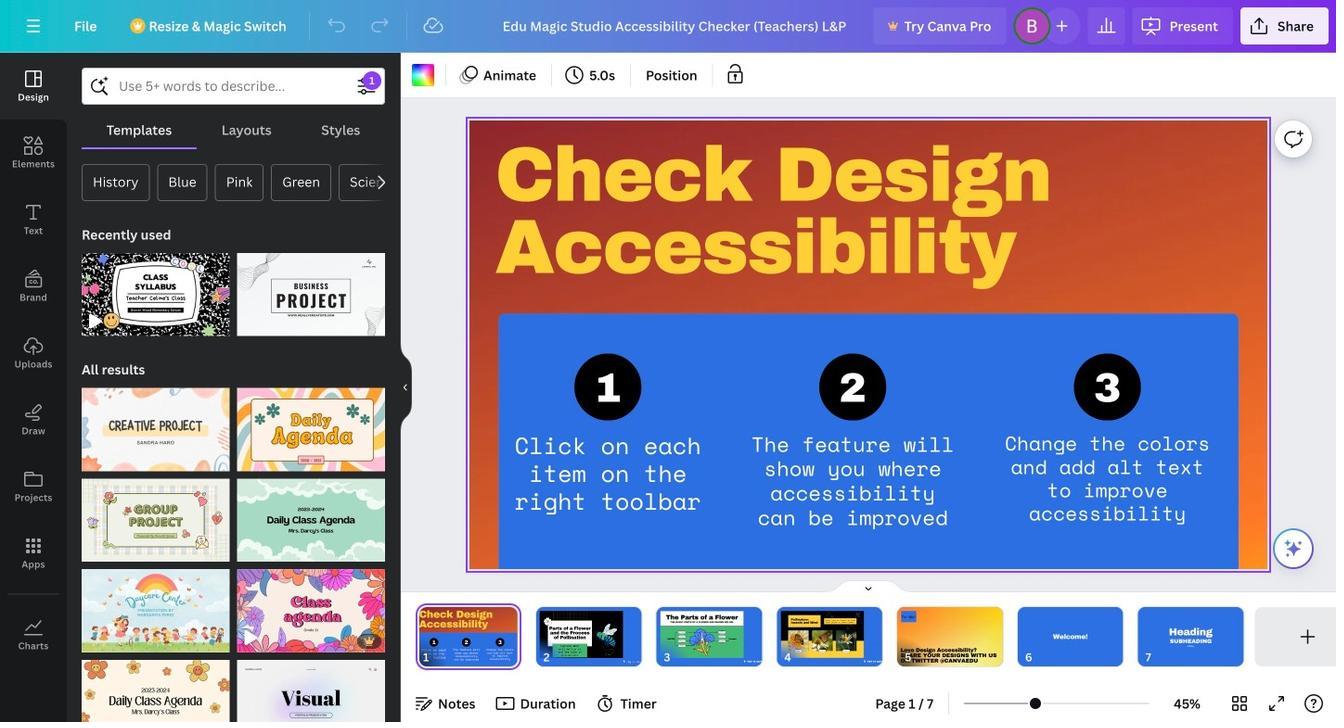 Task type: describe. For each thing, give the bounding box(es) containing it.
orange and yellow retro flower power daily class agenda template group
[[82, 649, 230, 723]]

blue green colorful daycare center presentation group
[[82, 559, 230, 653]]

Zoom button
[[1157, 689, 1217, 719]]

multicolor clouds daily class agenda template group
[[237, 468, 385, 562]]

hide image
[[400, 343, 412, 432]]

hide pages image
[[824, 580, 913, 595]]

green colorful cute aesthetic group project presentation group
[[82, 468, 230, 562]]

main menu bar
[[0, 0, 1336, 53]]

colorful scrapbook nostalgia class syllabus blank education presentation group
[[82, 242, 230, 337]]

canva assistant image
[[1282, 538, 1305, 560]]

colorful floral illustrative class agenda presentation group
[[237, 559, 385, 653]]



Task type: vqa. For each thing, say whether or not it's contained in the screenshot.
the Zoom button
yes



Task type: locate. For each thing, give the bounding box(es) containing it.
no colour image
[[412, 64, 434, 86]]

Use 5+ words to describe... search field
[[119, 69, 348, 104]]

Design title text field
[[488, 7, 866, 45]]

orange groovy retro daily agenda presentation group
[[237, 377, 385, 472]]

page 1 image
[[416, 608, 521, 667]]

colorful watercolor creative project presentation group
[[82, 377, 230, 472]]

Page title text field
[[437, 649, 444, 667]]

gradient minimal portfolio proposal presentation group
[[237, 649, 385, 723]]

side panel tab list
[[0, 53, 67, 669]]

grey minimalist business project presentation group
[[237, 242, 385, 337]]



